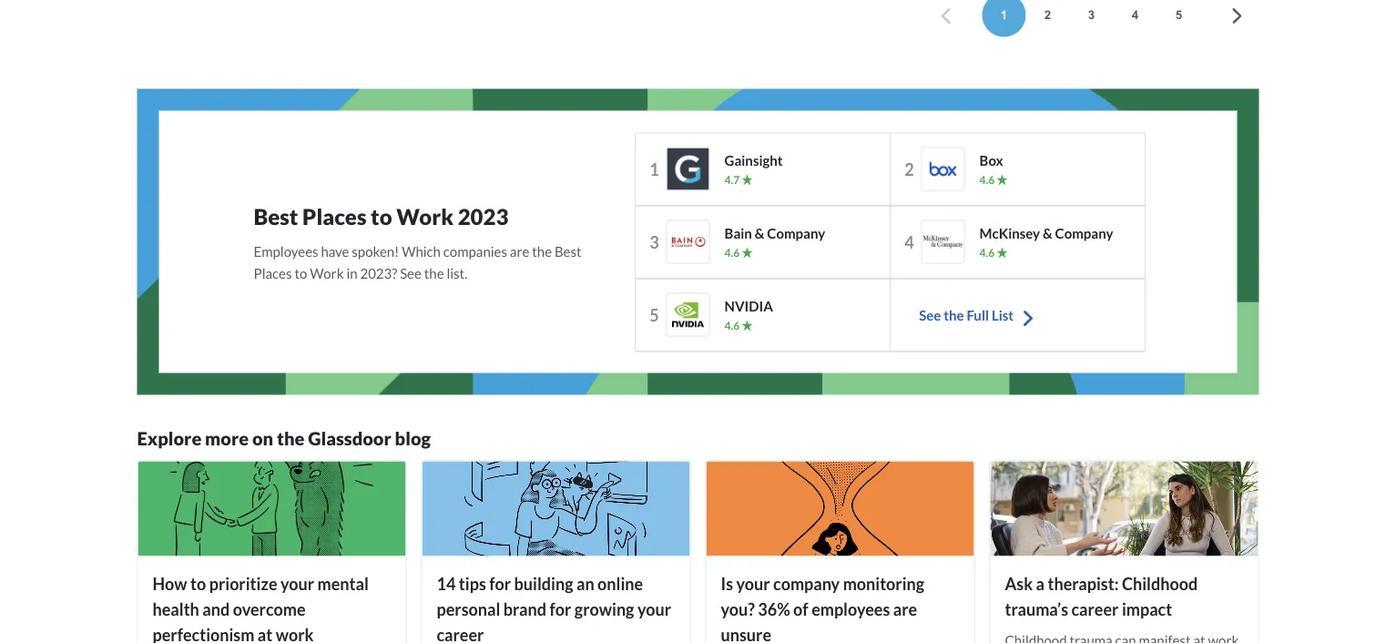 Task type: vqa. For each thing, say whether or not it's contained in the screenshot.
Values
no



Task type: describe. For each thing, give the bounding box(es) containing it.
on
[[252, 428, 273, 450]]

how to prioritize your mental health and overcome perfectionism at work image
[[138, 461, 406, 556]]

2023
[[458, 203, 509, 229]]

1 button
[[983, 0, 1026, 37]]

mckinsey
[[980, 225, 1041, 241]]

to inside employees have spoken! which companies are the best places to work in 2023? see the list.
[[295, 265, 307, 281]]

trauma's
[[1005, 599, 1069, 619]]

the right "on"
[[277, 428, 305, 450]]

your inside 14 tips for building an online personal brand for growing your career
[[638, 599, 671, 619]]

places inside employees have spoken! which companies are the best places to work in 2023? see the list.
[[254, 265, 292, 281]]

14 tips for building an online personal brand for growing your career
[[437, 573, 671, 643]]

work inside employees have spoken! which companies are the best places to work in 2023? see the list.
[[310, 265, 344, 281]]

3 button
[[1070, 0, 1114, 37]]

brand
[[504, 599, 547, 619]]

of
[[794, 599, 809, 619]]

explore
[[137, 428, 202, 450]]

4.6 inside nvidia 4.6 ★
[[725, 319, 740, 332]]

1 vertical spatial 5
[[650, 305, 659, 325]]

2 button
[[1026, 0, 1070, 37]]

is your company monitoring you? 36% of employees are unsure link
[[707, 461, 974, 643]]

4 inside button
[[1132, 8, 1139, 22]]

growing
[[575, 599, 634, 619]]

14 tips for building an online personal brand for growing your career link
[[422, 461, 690, 643]]

1 inside button
[[1001, 8, 1008, 22]]

childhood
[[1122, 573, 1198, 593]]

0 horizontal spatial 1
[[650, 159, 659, 179]]

see the full list
[[919, 307, 1014, 323]]

employees
[[812, 599, 890, 619]]

prev icon image
[[935, 5, 957, 27]]

2 horizontal spatial to
[[371, 203, 392, 229]]

company for 3
[[767, 225, 826, 241]]

work
[[276, 624, 314, 643]]

4.6 inside bain & company 4.6 ★
[[725, 246, 740, 259]]

★ for 5
[[742, 319, 753, 332]]

36%
[[758, 599, 790, 619]]

★ inside bain & company 4.6 ★
[[742, 246, 753, 259]]

perfectionism
[[153, 624, 255, 643]]

company for 4
[[1056, 225, 1114, 241]]

employees
[[254, 243, 318, 259]]

unsure
[[721, 624, 772, 643]]

monitoring
[[843, 573, 925, 593]]

how to prioritize your mental health and overcome perfectionism at work
[[153, 573, 369, 643]]

the left list.
[[424, 265, 444, 281]]

5 inside 5 button
[[1176, 8, 1183, 22]]

0 vertical spatial for
[[489, 573, 511, 593]]

mental
[[318, 573, 369, 593]]

14
[[437, 573, 456, 593]]

gainsight
[[725, 152, 783, 168]]

career inside 14 tips for building an online personal brand for growing your career
[[437, 624, 484, 643]]

gainsight 4.7 ★
[[725, 152, 783, 186]]

★ for 1
[[742, 173, 753, 186]]

employees are unsure about company monitoring image
[[707, 461, 974, 556]]

more
[[205, 428, 249, 450]]

★ for 2
[[997, 173, 1008, 186]]

personal
[[437, 599, 500, 619]]

bain & company company logo image
[[667, 220, 710, 264]]

4.6 inside box 4.6 ★
[[980, 173, 995, 186]]

explore more on the glassdoor blog
[[137, 428, 431, 450]]

are inside employees have spoken! which companies are the best places to work in 2023? see the list.
[[510, 243, 530, 259]]

2 inside button
[[1045, 8, 1052, 22]]

employees have spoken! which companies are the best places to work in 2023? see the list.
[[254, 243, 582, 281]]

0 vertical spatial best
[[254, 203, 298, 229]]

blog
[[395, 428, 431, 450]]

list
[[992, 307, 1014, 323]]

nvidia
[[725, 297, 773, 314]]

tips for building an online personal brand image
[[422, 461, 690, 556]]

overcome
[[233, 599, 306, 619]]

box company logo image
[[922, 147, 965, 191]]

building
[[514, 573, 574, 593]]

nvidia company logo image
[[667, 293, 710, 337]]

is
[[721, 573, 733, 593]]

mckinsey & company company logo image
[[922, 220, 965, 264]]

the left full
[[944, 307, 964, 323]]

companies
[[444, 243, 507, 259]]

0 vertical spatial work
[[397, 203, 454, 229]]

how to prioritize your mental health and overcome perfectionism at work link
[[138, 461, 406, 643]]

1 vertical spatial 3
[[650, 232, 659, 252]]

4.6 inside the mckinsey & company 4.6 ★
[[980, 246, 995, 259]]

an
[[577, 573, 595, 593]]

1 vertical spatial 4
[[905, 232, 914, 252]]

3 inside button
[[1089, 8, 1095, 22]]



Task type: locate. For each thing, give the bounding box(es) containing it.
1 horizontal spatial 4
[[1132, 8, 1139, 22]]

work down have
[[310, 265, 344, 281]]

in
[[347, 265, 358, 281]]

2023?
[[360, 265, 397, 281]]

1 horizontal spatial to
[[295, 265, 307, 281]]

bain
[[725, 225, 752, 241]]

is your company monitoring you? 36% of employees are unsure
[[721, 573, 925, 643]]

4.6
[[980, 173, 995, 186], [725, 246, 740, 259], [980, 246, 995, 259], [725, 319, 740, 332]]

for right tips
[[489, 573, 511, 593]]

& right bain
[[755, 225, 765, 241]]

work up which
[[397, 203, 454, 229]]

0 vertical spatial are
[[510, 243, 530, 259]]

& inside the mckinsey & company 4.6 ★
[[1043, 225, 1053, 241]]

0 vertical spatial 3
[[1089, 8, 1095, 22]]

3 left bain & company company logo
[[650, 232, 659, 252]]

5 right 4 button
[[1176, 8, 1183, 22]]

0 vertical spatial 2
[[1045, 8, 1052, 22]]

1 vertical spatial best
[[555, 243, 582, 259]]

2
[[1045, 8, 1052, 22], [905, 159, 914, 179]]

0 horizontal spatial to
[[190, 573, 206, 593]]

to right how
[[190, 573, 206, 593]]

4.6 down mckinsey
[[980, 246, 995, 259]]

tips
[[459, 573, 486, 593]]

company
[[774, 573, 840, 593]]

ask a therapist: childhood trauma's career impact link
[[991, 461, 1259, 643]]

mckinsey & company 4.6 ★
[[980, 225, 1114, 259]]

★ down nvidia
[[742, 319, 753, 332]]

for
[[489, 573, 511, 593], [550, 599, 572, 619]]

&
[[755, 225, 765, 241], [1043, 225, 1053, 241]]

a
[[1036, 573, 1045, 593]]

1 vertical spatial are
[[894, 599, 918, 619]]

0 vertical spatial 4
[[1132, 8, 1139, 22]]

career
[[1072, 599, 1119, 619], [437, 624, 484, 643]]

2 horizontal spatial your
[[737, 573, 770, 593]]

to down the employees
[[295, 265, 307, 281]]

company right mckinsey
[[1056, 225, 1114, 241]]

1 & from the left
[[755, 225, 765, 241]]

ask a therapist childhood trauma career impact image
[[991, 461, 1259, 556]]

at
[[258, 624, 273, 643]]

4 button
[[1114, 0, 1157, 37]]

your
[[281, 573, 314, 593], [737, 573, 770, 593], [638, 599, 671, 619]]

0 horizontal spatial your
[[281, 573, 314, 593]]

★ down box at top
[[997, 173, 1008, 186]]

1 horizontal spatial see
[[919, 307, 941, 323]]

box 4.6 ★
[[980, 152, 1008, 186]]

how
[[153, 573, 187, 593]]

0 horizontal spatial company
[[767, 225, 826, 241]]

0 horizontal spatial &
[[755, 225, 765, 241]]

career inside ask a therapist: childhood trauma's career impact
[[1072, 599, 1119, 619]]

next icon image
[[1227, 5, 1249, 27]]

your down the online
[[638, 599, 671, 619]]

1 horizontal spatial company
[[1056, 225, 1114, 241]]

& right mckinsey
[[1043, 225, 1053, 241]]

0 horizontal spatial work
[[310, 265, 344, 281]]

1 horizontal spatial 1
[[1001, 8, 1008, 22]]

& for 4
[[1043, 225, 1053, 241]]

1 left 2 button
[[1001, 8, 1008, 22]]

therapist:
[[1048, 573, 1119, 593]]

2 & from the left
[[1043, 225, 1053, 241]]

to up spoken!
[[371, 203, 392, 229]]

3 right 2 button
[[1089, 8, 1095, 22]]

1 horizontal spatial for
[[550, 599, 572, 619]]

are
[[510, 243, 530, 259], [894, 599, 918, 619]]

your inside is your company monitoring you? 36% of employees are unsure
[[737, 573, 770, 593]]

0 vertical spatial 1
[[1001, 8, 1008, 22]]

nvidia 4.6 ★
[[725, 297, 773, 332]]

0 horizontal spatial are
[[510, 243, 530, 259]]

1 vertical spatial 2
[[905, 159, 914, 179]]

impact
[[1122, 599, 1173, 619]]

the
[[532, 243, 552, 259], [424, 265, 444, 281], [944, 307, 964, 323], [277, 428, 305, 450]]

1 vertical spatial for
[[550, 599, 572, 619]]

places down the employees
[[254, 265, 292, 281]]

work
[[397, 203, 454, 229], [310, 265, 344, 281]]

1 horizontal spatial best
[[555, 243, 582, 259]]

5 button
[[1157, 0, 1201, 37]]

0 vertical spatial to
[[371, 203, 392, 229]]

best
[[254, 203, 298, 229], [555, 243, 582, 259]]

best places to work 2023
[[254, 203, 509, 229]]

company inside bain & company 4.6 ★
[[767, 225, 826, 241]]

0 horizontal spatial for
[[489, 573, 511, 593]]

★ down mckinsey
[[997, 246, 1008, 259]]

1 horizontal spatial 2
[[1045, 8, 1052, 22]]

health
[[153, 599, 199, 619]]

box
[[980, 152, 1004, 168]]

to
[[371, 203, 392, 229], [295, 265, 307, 281], [190, 573, 206, 593]]

spoken!
[[352, 243, 399, 259]]

for down building
[[550, 599, 572, 619]]

list.
[[447, 265, 468, 281]]

0 vertical spatial places
[[303, 203, 367, 229]]

see down which
[[400, 265, 422, 281]]

places up have
[[303, 203, 367, 229]]

0 horizontal spatial best
[[254, 203, 298, 229]]

company right bain
[[767, 225, 826, 241]]

★ right the 4.7
[[742, 173, 753, 186]]

1 vertical spatial 1
[[650, 159, 659, 179]]

gainsight company logo image
[[667, 147, 710, 191]]

ask
[[1005, 573, 1033, 593]]

1 vertical spatial places
[[254, 265, 292, 281]]

see left full
[[919, 307, 941, 323]]

4.6 down bain
[[725, 246, 740, 259]]

which
[[402, 243, 441, 259]]

0 vertical spatial see
[[400, 265, 422, 281]]

see the full list link
[[919, 304, 1040, 329]]

★ inside gainsight 4.7 ★
[[742, 173, 753, 186]]

your inside how to prioritize your mental health and overcome perfectionism at work
[[281, 573, 314, 593]]

0 horizontal spatial career
[[437, 624, 484, 643]]

company inside the mckinsey & company 4.6 ★
[[1056, 225, 1114, 241]]

4.6 down nvidia
[[725, 319, 740, 332]]

career down the therapist:
[[1072, 599, 1119, 619]]

& for 3
[[755, 225, 765, 241]]

online
[[598, 573, 643, 593]]

places
[[303, 203, 367, 229], [254, 265, 292, 281]]

see inside employees have spoken! which companies are the best places to work in 2023? see the list.
[[400, 265, 422, 281]]

0 horizontal spatial 2
[[905, 159, 914, 179]]

see
[[400, 265, 422, 281], [919, 307, 941, 323]]

are down monitoring
[[894, 599, 918, 619]]

★
[[742, 173, 753, 186], [997, 173, 1008, 186], [742, 246, 753, 259], [997, 246, 1008, 259], [742, 319, 753, 332]]

4 left mckinsey & company company logo
[[905, 232, 914, 252]]

1 vertical spatial career
[[437, 624, 484, 643]]

company
[[767, 225, 826, 241], [1056, 225, 1114, 241]]

1 left gainsight company logo at the top of page
[[650, 159, 659, 179]]

1 horizontal spatial career
[[1072, 599, 1119, 619]]

2 vertical spatial to
[[190, 573, 206, 593]]

and
[[203, 599, 230, 619]]

the right companies
[[532, 243, 552, 259]]

1 horizontal spatial work
[[397, 203, 454, 229]]

full
[[967, 307, 989, 323]]

1 horizontal spatial &
[[1043, 225, 1053, 241]]

1 vertical spatial to
[[295, 265, 307, 281]]

best inside employees have spoken! which companies are the best places to work in 2023? see the list.
[[555, 243, 582, 259]]

★ inside the mckinsey & company 4.6 ★
[[997, 246, 1008, 259]]

4 right "3" button
[[1132, 8, 1139, 22]]

1
[[1001, 8, 1008, 22], [650, 159, 659, 179]]

are right companies
[[510, 243, 530, 259]]

★ inside nvidia 4.6 ★
[[742, 319, 753, 332]]

1 vertical spatial work
[[310, 265, 344, 281]]

1 horizontal spatial 5
[[1176, 8, 1183, 22]]

2 company from the left
[[1056, 225, 1114, 241]]

1 horizontal spatial places
[[303, 203, 367, 229]]

0 vertical spatial 5
[[1176, 8, 1183, 22]]

2 right 1 button
[[1045, 8, 1052, 22]]

0 horizontal spatial 5
[[650, 305, 659, 325]]

prioritize
[[209, 573, 277, 593]]

4.7
[[725, 173, 740, 186]]

0 horizontal spatial places
[[254, 265, 292, 281]]

0 vertical spatial career
[[1072, 599, 1119, 619]]

5
[[1176, 8, 1183, 22], [650, 305, 659, 325]]

bain & company 4.6 ★
[[725, 225, 826, 259]]

glassdoor
[[308, 428, 392, 450]]

have
[[321, 243, 349, 259]]

4.6 down box at top
[[980, 173, 995, 186]]

career down personal
[[437, 624, 484, 643]]

1 horizontal spatial your
[[638, 599, 671, 619]]

★ down bain
[[742, 246, 753, 259]]

0 horizontal spatial 4
[[905, 232, 914, 252]]

are inside is your company monitoring you? 36% of employees are unsure
[[894, 599, 918, 619]]

to inside how to prioritize your mental health and overcome perfectionism at work
[[190, 573, 206, 593]]

★ inside box 4.6 ★
[[997, 173, 1008, 186]]

your up "overcome"
[[281, 573, 314, 593]]

1 company from the left
[[767, 225, 826, 241]]

1 horizontal spatial are
[[894, 599, 918, 619]]

3
[[1089, 8, 1095, 22], [650, 232, 659, 252]]

ask a therapist: childhood trauma's career impact
[[1005, 573, 1198, 619]]

1 vertical spatial see
[[919, 307, 941, 323]]

4
[[1132, 8, 1139, 22], [905, 232, 914, 252]]

you?
[[721, 599, 755, 619]]

0 horizontal spatial 3
[[650, 232, 659, 252]]

5 left nvidia company logo
[[650, 305, 659, 325]]

& inside bain & company 4.6 ★
[[755, 225, 765, 241]]

1 horizontal spatial 3
[[1089, 8, 1095, 22]]

0 horizontal spatial see
[[400, 265, 422, 281]]

2 left box company logo
[[905, 159, 914, 179]]

your right is
[[737, 573, 770, 593]]



